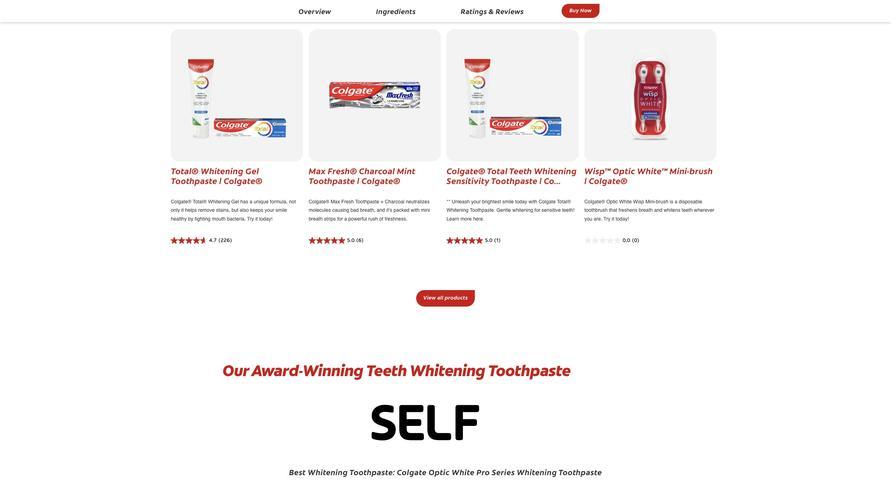 Task type: describe. For each thing, give the bounding box(es) containing it.
0 horizontal spatial it
[[181, 207, 184, 213]]

| inside max fresh® charcoal mint toothpaste | colgate®
[[357, 174, 360, 186]]

breath inside colgate® max fresh toothpaste + charcoal neutralizes molecules causing bad breath, and it's packed with mini breath strips for a powerful rush of freshness.
[[309, 216, 323, 222]]

&
[[489, 6, 494, 16]]

5.0 for toothpaste
[[347, 238, 355, 243]]

here.
[[473, 216, 484, 222]]

colgate® inside max fresh® charcoal mint toothpaste | colgate®
[[362, 174, 400, 186]]

stains,
[[216, 207, 230, 213]]

try inside the colgate® total® whitening gel has a unique formula, not only it helps remove stains, but also keeps your smile healthy by fighting mouth bacteria. try it today!
[[247, 216, 254, 222]]

co...
[[544, 174, 561, 186]]

** unleash your brightest smile today with colgate total® whitening toothpaste. gentle whitening for sensitive teeth! learn more here.
[[447, 199, 575, 222]]

best whitening toothpaste: colgate optic white pro series whitening toothpaste
[[289, 467, 602, 477]]

ratings & reviews
[[461, 6, 524, 16]]

your inside the colgate® total® whitening gel has a unique formula, not only it helps remove stains, but also keeps your smile healthy by fighting mouth bacteria. try it today!
[[265, 207, 274, 213]]

overview button
[[292, 4, 338, 19]]

2 vertical spatial optic
[[429, 467, 450, 477]]

view
[[423, 294, 436, 301]]

toothpaste.
[[470, 207, 495, 213]]

optic for colgate®
[[606, 199, 618, 204]]

0.0
[[623, 238, 630, 243]]

(1)
[[494, 238, 501, 243]]

and inside colgate® max fresh toothpaste + charcoal neutralizes molecules causing bad breath, and it's packed with mini breath strips for a powerful rush of freshness.
[[377, 207, 385, 213]]

teeth!
[[562, 207, 575, 213]]

fighting
[[195, 216, 211, 222]]

colgate® inside the colgate® total® whitening gel has a unique formula, not only it helps remove stains, but also keeps your smile healthy by fighting mouth bacteria. try it today!
[[171, 199, 191, 204]]

today! inside the colgate® total® whitening gel has a unique formula, not only it helps remove stains, but also keeps your smile healthy by fighting mouth bacteria. try it today!
[[259, 216, 273, 222]]

4.7
[[209, 238, 217, 243]]

whitening inside total® whitening gel toothpaste | colgate®
[[201, 165, 243, 176]]

a inside the colgate® optic white wisp mini-brush is a disposable toothbrush that freshens breath and whitens teeth wherever you are. try it today!
[[675, 199, 678, 204]]

gentle
[[497, 207, 511, 213]]

whitens
[[664, 207, 681, 213]]

+
[[381, 199, 384, 204]]

whitening
[[512, 207, 533, 213]]

4.7 (226)
[[209, 238, 232, 243]]

healthy
[[171, 216, 187, 222]]

neutralizes
[[406, 199, 430, 204]]

formula,
[[270, 199, 288, 204]]

by
[[188, 216, 193, 222]]

winning
[[303, 360, 363, 381]]

that
[[609, 207, 617, 213]]

toothbrush
[[585, 207, 608, 213]]

reviews
[[496, 6, 524, 16]]

it's
[[386, 207, 392, 213]]

(0)
[[632, 238, 639, 243]]

5.0 (6)
[[347, 238, 364, 243]]

| inside total® whitening gel toothpaste | colgate®
[[219, 174, 222, 186]]

unique
[[254, 199, 269, 204]]

optic for wisp™
[[613, 165, 635, 176]]

brush inside the wisp™ optic white™ mini-brush | colgate®
[[690, 165, 713, 176]]

colgate® total teeth whitening sensitivity toothpaste | co... image
[[461, 48, 564, 143]]

are.
[[594, 216, 602, 222]]

teeth inside the colgate® total teeth whitening sensitivity toothpaste | co...
[[509, 165, 532, 176]]

5.0 (1)
[[485, 238, 501, 243]]

mint
[[397, 165, 416, 176]]

but
[[232, 207, 238, 213]]

smile inside the colgate® total® whitening gel has a unique formula, not only it helps remove stains, but also keeps your smile healthy by fighting mouth bacteria. try it today!
[[276, 207, 287, 213]]

sensitivity
[[447, 174, 490, 186]]

your inside ** unleash your brightest smile today with colgate total® whitening toothpaste. gentle whitening for sensitive teeth! learn more here.
[[471, 199, 481, 204]]

| inside the colgate® total teeth whitening sensitivity toothpaste | co...
[[540, 174, 542, 186]]

mini- inside the colgate® optic white wisp mini-brush is a disposable toothbrush that freshens breath and whitens teeth wherever you are. try it today!
[[646, 199, 656, 204]]

more
[[461, 216, 472, 222]]

charcoal inside max fresh® charcoal mint toothpaste | colgate®
[[359, 165, 395, 176]]

our
[[223, 360, 249, 381]]

of
[[379, 216, 383, 222]]

pro
[[477, 467, 490, 477]]

today
[[515, 199, 527, 204]]

fresh
[[341, 199, 354, 204]]

has
[[240, 199, 248, 204]]

colgate® inside colgate® max fresh toothpaste + charcoal neutralizes molecules causing bad breath, and it's packed with mini breath strips for a powerful rush of freshness.
[[309, 199, 329, 204]]

colgate® total teeth whitening sensitivity toothpaste | co...
[[447, 165, 577, 186]]

for inside ** unleash your brightest smile today with colgate total® whitening toothpaste. gentle whitening for sensitive teeth! learn more here.
[[535, 207, 540, 213]]

remove
[[198, 207, 215, 213]]

helps
[[185, 207, 197, 213]]

sensitive
[[542, 207, 561, 213]]

mini- inside the wisp™ optic white™ mini-brush | colgate®
[[670, 165, 690, 176]]

whitening inside ** unleash your brightest smile today with colgate total® whitening toothpaste. gentle whitening for sensitive teeth! learn more here.
[[447, 207, 469, 213]]

total® whitening gel toothpaste | colgate® image
[[186, 48, 288, 143]]

gel inside the colgate® total® whitening gel has a unique formula, not only it helps remove stains, but also keeps your smile healthy by fighting mouth bacteria. try it today!
[[231, 199, 239, 204]]

wisp™ optic white™ mini-brush | colgate® image
[[612, 48, 689, 143]]

total® inside ** unleash your brightest smile today with colgate total® whitening toothpaste. gentle whitening for sensitive teeth! learn more here.
[[557, 199, 571, 204]]

bad
[[351, 207, 359, 213]]

not
[[289, 199, 296, 204]]

0 horizontal spatial white
[[452, 467, 475, 477]]

white™
[[637, 165, 668, 176]]

rush
[[368, 216, 378, 222]]

toothpaste inside total® whitening gel toothpaste | colgate®
[[171, 174, 217, 186]]

(6)
[[356, 238, 364, 243]]

award-
[[251, 360, 303, 381]]

powerful
[[348, 216, 367, 222]]

wherever
[[694, 207, 714, 213]]

view all products
[[423, 294, 468, 301]]

colgate® total® whitening gel has a unique formula, not only it helps remove stains, but also keeps your smile healthy by fighting mouth bacteria. try it today!
[[171, 199, 296, 222]]

total® inside the colgate® total® whitening gel has a unique formula, not only it helps remove stains, but also keeps your smile healthy by fighting mouth bacteria. try it today!
[[193, 199, 207, 204]]

wisp™ optic white™ mini-brush | colgate®
[[585, 165, 713, 186]]

max fresh® charcoal mint toothpaste | colgate®
[[309, 165, 416, 186]]

colgate® inside the wisp™ optic white™ mini-brush | colgate®
[[589, 174, 628, 186]]

causing
[[332, 207, 349, 213]]

1 horizontal spatial it
[[255, 216, 258, 222]]

products
[[445, 294, 468, 301]]

unleash
[[452, 199, 470, 204]]

fresh®
[[328, 165, 357, 176]]



Task type: locate. For each thing, give the bounding box(es) containing it.
mouth
[[212, 216, 226, 222]]

0.0 (0)
[[623, 238, 639, 243]]

1 vertical spatial mini-
[[646, 199, 656, 204]]

colgate inside ** unleash your brightest smile today with colgate total® whitening toothpaste. gentle whitening for sensitive teeth! learn more here.
[[539, 199, 556, 204]]

1 today! from the left
[[259, 216, 273, 222]]

0 horizontal spatial a
[[250, 199, 252, 204]]

a inside colgate® max fresh toothpaste + charcoal neutralizes molecules causing bad breath, and it's packed with mini breath strips for a powerful rush of freshness.
[[344, 216, 347, 222]]

0 horizontal spatial breath
[[309, 216, 323, 222]]

0 vertical spatial mini-
[[670, 165, 690, 176]]

0 vertical spatial white
[[619, 199, 632, 204]]

**
[[447, 199, 450, 204]]

smile up gentle
[[502, 199, 514, 204]]

2 and from the left
[[654, 207, 662, 213]]

toothpaste:
[[349, 467, 395, 477]]

try inside the colgate® optic white wisp mini-brush is a disposable toothbrush that freshens breath and whitens teeth wherever you are. try it today!
[[604, 216, 611, 222]]

it right only
[[181, 207, 184, 213]]

1 horizontal spatial smile
[[502, 199, 514, 204]]

toothpaste inside the colgate® total teeth whitening sensitivity toothpaste | co...
[[491, 174, 538, 186]]

breath down the molecules
[[309, 216, 323, 222]]

2 | from the left
[[357, 174, 360, 186]]

0 vertical spatial your
[[471, 199, 481, 204]]

charcoal left "mint"
[[359, 165, 395, 176]]

colgate® inside the colgate® optic white wisp mini-brush is a disposable toothbrush that freshens breath and whitens teeth wherever you are. try it today!
[[585, 199, 605, 204]]

total®
[[171, 165, 199, 176], [193, 199, 207, 204], [557, 199, 571, 204]]

today! down freshens
[[616, 216, 629, 222]]

0 vertical spatial smile
[[502, 199, 514, 204]]

max inside max fresh® charcoal mint toothpaste | colgate®
[[309, 165, 326, 176]]

it down "that"
[[612, 216, 614, 222]]

colgate® up the has
[[224, 174, 262, 186]]

|
[[219, 174, 222, 186], [357, 174, 360, 186], [540, 174, 542, 186], [585, 174, 587, 186]]

4 | from the left
[[585, 174, 587, 186]]

| up toothbrush
[[585, 174, 587, 186]]

1 horizontal spatial and
[[654, 207, 662, 213]]

(226)
[[219, 238, 232, 243]]

view all products link
[[416, 290, 475, 307]]

1 horizontal spatial your
[[471, 199, 481, 204]]

strips
[[324, 216, 336, 222]]

ratings & reviews button
[[454, 4, 531, 19]]

wisp™
[[585, 165, 611, 176]]

with right today
[[529, 199, 537, 204]]

try
[[247, 216, 254, 222], [604, 216, 611, 222]]

1 vertical spatial breath
[[309, 216, 323, 222]]

1 horizontal spatial white
[[619, 199, 632, 204]]

0 vertical spatial colgate
[[539, 199, 556, 204]]

whitening inside the colgate® total® whitening gel has a unique formula, not only it helps remove stains, but also keeps your smile healthy by fighting mouth bacteria. try it today!
[[208, 199, 230, 204]]

max left fresh®
[[309, 165, 326, 176]]

2 horizontal spatial a
[[675, 199, 678, 204]]

colgate® optic white wisp mini-brush is a disposable toothbrush that freshens breath and whitens teeth wherever you are. try it today!
[[585, 199, 714, 222]]

colgate® inside total® whitening gel toothpaste | colgate®
[[224, 174, 262, 186]]

1 horizontal spatial a
[[344, 216, 347, 222]]

0 vertical spatial gel
[[245, 165, 259, 176]]

and left whitens at right
[[654, 207, 662, 213]]

total® inside total® whitening gel toothpaste | colgate®
[[171, 165, 199, 176]]

1 horizontal spatial with
[[529, 199, 537, 204]]

you
[[585, 216, 592, 222]]

ingredients button
[[369, 4, 423, 19]]

charcoal
[[359, 165, 395, 176], [385, 199, 405, 204]]

2 horizontal spatial it
[[612, 216, 614, 222]]

mini- right white™
[[670, 165, 690, 176]]

mini
[[421, 207, 430, 213]]

for left sensitive
[[535, 207, 540, 213]]

0 horizontal spatial try
[[247, 216, 254, 222]]

gel up the has
[[245, 165, 259, 176]]

keeps
[[250, 207, 263, 213]]

teeth
[[509, 165, 532, 176], [366, 360, 407, 381]]

ratings
[[461, 6, 487, 16]]

all
[[437, 294, 443, 301]]

1 horizontal spatial gel
[[245, 165, 259, 176]]

overview
[[299, 6, 331, 16]]

0 horizontal spatial smile
[[276, 207, 287, 213]]

learn
[[447, 216, 459, 222]]

white up freshens
[[619, 199, 632, 204]]

charcoal up it's
[[385, 199, 405, 204]]

breath down wisp
[[639, 207, 653, 213]]

white left pro
[[452, 467, 475, 477]]

0 vertical spatial brush
[[690, 165, 713, 176]]

5.0
[[347, 238, 355, 243], [485, 238, 493, 243]]

0 vertical spatial breath
[[639, 207, 653, 213]]

1 vertical spatial your
[[265, 207, 274, 213]]

1 vertical spatial smile
[[276, 207, 287, 213]]

5.0 for sensitivity
[[485, 238, 493, 243]]

3 | from the left
[[540, 174, 542, 186]]

total
[[487, 165, 508, 176]]

colgate® up toothbrush
[[585, 199, 605, 204]]

series
[[492, 467, 515, 477]]

0 horizontal spatial mini-
[[646, 199, 656, 204]]

smile down "formula,"
[[276, 207, 287, 213]]

mini- right wisp
[[646, 199, 656, 204]]

optic inside the wisp™ optic white™ mini-brush | colgate®
[[613, 165, 635, 176]]

0 horizontal spatial max
[[309, 165, 326, 176]]

max fresh® charcoal mint toothpaste | colgate® image
[[327, 48, 422, 143]]

2 5.0 from the left
[[485, 238, 493, 243]]

breath inside the colgate® optic white wisp mini-brush is a disposable toothbrush that freshens breath and whitens teeth wherever you are. try it today!
[[639, 207, 653, 213]]

colgate®
[[447, 165, 485, 176], [224, 174, 262, 186], [362, 174, 400, 186], [589, 174, 628, 186], [171, 199, 191, 204], [309, 199, 329, 204], [585, 199, 605, 204]]

0 horizontal spatial 5.0
[[347, 238, 355, 243]]

1 horizontal spatial teeth
[[509, 165, 532, 176]]

total® whitening gel toothpaste | colgate®
[[171, 165, 262, 186]]

your up toothpaste.
[[471, 199, 481, 204]]

1 horizontal spatial 5.0
[[485, 238, 493, 243]]

1 horizontal spatial today!
[[616, 216, 629, 222]]

1 vertical spatial white
[[452, 467, 475, 477]]

for inside colgate® max fresh toothpaste + charcoal neutralizes molecules causing bad breath, and it's packed with mini breath strips for a powerful rush of freshness.
[[337, 216, 343, 222]]

1 5.0 from the left
[[347, 238, 355, 243]]

disposable
[[679, 199, 702, 204]]

1 vertical spatial teeth
[[366, 360, 407, 381]]

best
[[289, 467, 306, 477]]

whitening inside the colgate® total teeth whitening sensitivity toothpaste | co...
[[534, 165, 577, 176]]

colgate
[[539, 199, 556, 204], [397, 467, 427, 477]]

it inside the colgate® optic white wisp mini-brush is a disposable toothbrush that freshens breath and whitens teeth wherever you are. try it today!
[[612, 216, 614, 222]]

colgate® inside the colgate® total teeth whitening sensitivity toothpaste | co...
[[447, 165, 485, 176]]

only
[[171, 207, 180, 213]]

0 vertical spatial max
[[309, 165, 326, 176]]

1 and from the left
[[377, 207, 385, 213]]

0 horizontal spatial your
[[265, 207, 274, 213]]

0 vertical spatial optic
[[613, 165, 635, 176]]

ingredients
[[376, 6, 416, 16]]

brush
[[690, 165, 713, 176], [656, 199, 669, 204]]

white inside the colgate® optic white wisp mini-brush is a disposable toothbrush that freshens breath and whitens teeth wherever you are. try it today!
[[619, 199, 632, 204]]

with
[[529, 199, 537, 204], [411, 207, 420, 213]]

with inside ** unleash your brightest smile today with colgate total® whitening toothpaste. gentle whitening for sensitive teeth! learn more here.
[[529, 199, 537, 204]]

teeth
[[682, 207, 693, 213]]

5.0 left (6)
[[347, 238, 355, 243]]

1 vertical spatial brush
[[656, 199, 669, 204]]

gel up but at left
[[231, 199, 239, 204]]

a
[[250, 199, 252, 204], [675, 199, 678, 204], [344, 216, 347, 222]]

with inside colgate® max fresh toothpaste + charcoal neutralizes molecules causing bad breath, and it's packed with mini breath strips for a powerful rush of freshness.
[[411, 207, 420, 213]]

our award-winning teeth whitening toothpaste
[[223, 360, 570, 381]]

gel inside total® whitening gel toothpaste | colgate®
[[245, 165, 259, 176]]

toothpaste inside colgate® max fresh toothpaste + charcoal neutralizes molecules causing bad breath, and it's packed with mini breath strips for a powerful rush of freshness.
[[355, 199, 379, 204]]

with down neutralizes on the top of page
[[411, 207, 420, 213]]

brush up the disposable
[[690, 165, 713, 176]]

colgate® up the +
[[362, 174, 400, 186]]

colgate® up the molecules
[[309, 199, 329, 204]]

1 try from the left
[[247, 216, 254, 222]]

wisp
[[633, 199, 644, 204]]

it down keeps
[[255, 216, 258, 222]]

0 vertical spatial with
[[529, 199, 537, 204]]

buy now
[[570, 6, 592, 14]]

colgate® up "that"
[[589, 174, 628, 186]]

brush inside the colgate® optic white wisp mini-brush is a disposable toothbrush that freshens breath and whitens teeth wherever you are. try it today!
[[656, 199, 669, 204]]

1 horizontal spatial try
[[604, 216, 611, 222]]

brightest
[[482, 199, 501, 204]]

smile
[[502, 199, 514, 204], [276, 207, 287, 213]]

buy
[[570, 6, 579, 14]]

0 horizontal spatial and
[[377, 207, 385, 213]]

buy now button
[[562, 4, 600, 18]]

try right are.
[[604, 216, 611, 222]]

1 horizontal spatial colgate
[[539, 199, 556, 204]]

today! down keeps
[[259, 216, 273, 222]]

0 horizontal spatial brush
[[656, 199, 669, 204]]

2 today! from the left
[[616, 216, 629, 222]]

try down keeps
[[247, 216, 254, 222]]

your
[[471, 199, 481, 204], [265, 207, 274, 213]]

| left co...
[[540, 174, 542, 186]]

and left it's
[[377, 207, 385, 213]]

1 horizontal spatial for
[[535, 207, 540, 213]]

1 horizontal spatial max
[[331, 199, 340, 204]]

bacteria.
[[227, 216, 246, 222]]

1 vertical spatial for
[[337, 216, 343, 222]]

0 vertical spatial charcoal
[[359, 165, 395, 176]]

0 horizontal spatial gel
[[231, 199, 239, 204]]

is
[[670, 199, 673, 204]]

freshens
[[619, 207, 638, 213]]

0 horizontal spatial for
[[337, 216, 343, 222]]

now
[[580, 6, 592, 14]]

max up causing
[[331, 199, 340, 204]]

1 | from the left
[[219, 174, 222, 186]]

optic inside the colgate® optic white wisp mini-brush is a disposable toothbrush that freshens breath and whitens teeth wherever you are. try it today!
[[606, 199, 618, 204]]

1 vertical spatial charcoal
[[385, 199, 405, 204]]

1 horizontal spatial breath
[[639, 207, 653, 213]]

5.0 left (1)
[[485, 238, 493, 243]]

today!
[[259, 216, 273, 222], [616, 216, 629, 222]]

1 horizontal spatial mini-
[[670, 165, 690, 176]]

for down causing
[[337, 216, 343, 222]]

a right is
[[675, 199, 678, 204]]

colgate® up only
[[171, 199, 191, 204]]

| right fresh®
[[357, 174, 360, 186]]

today! inside the colgate® optic white wisp mini-brush is a disposable toothbrush that freshens breath and whitens teeth wherever you are. try it today!
[[616, 216, 629, 222]]

max inside colgate® max fresh toothpaste + charcoal neutralizes molecules causing bad breath, and it's packed with mini breath strips for a powerful rush of freshness.
[[331, 199, 340, 204]]

brush left is
[[656, 199, 669, 204]]

0 horizontal spatial with
[[411, 207, 420, 213]]

and inside the colgate® optic white wisp mini-brush is a disposable toothbrush that freshens breath and whitens teeth wherever you are. try it today!
[[654, 207, 662, 213]]

charcoal inside colgate® max fresh toothpaste + charcoal neutralizes molecules causing bad breath, and it's packed with mini breath strips for a powerful rush of freshness.
[[385, 199, 405, 204]]

0 horizontal spatial colgate
[[397, 467, 427, 477]]

white
[[619, 199, 632, 204], [452, 467, 475, 477]]

0 horizontal spatial teeth
[[366, 360, 407, 381]]

0 horizontal spatial today!
[[259, 216, 273, 222]]

| up stains, on the top left
[[219, 174, 222, 186]]

1 vertical spatial colgate
[[397, 467, 427, 477]]

toothpaste
[[171, 174, 217, 186], [309, 174, 355, 186], [491, 174, 538, 186], [355, 199, 379, 204], [488, 360, 570, 381], [559, 467, 602, 477]]

1 horizontal spatial brush
[[690, 165, 713, 176]]

a down causing
[[344, 216, 347, 222]]

0 vertical spatial teeth
[[509, 165, 532, 176]]

0 vertical spatial for
[[535, 207, 540, 213]]

optic
[[613, 165, 635, 176], [606, 199, 618, 204], [429, 467, 450, 477]]

a inside the colgate® total® whitening gel has a unique formula, not only it helps remove stains, but also keeps your smile healthy by fighting mouth bacteria. try it today!
[[250, 199, 252, 204]]

packed
[[394, 207, 410, 213]]

1 vertical spatial gel
[[231, 199, 239, 204]]

1 vertical spatial with
[[411, 207, 420, 213]]

| inside the wisp™ optic white™ mini-brush | colgate®
[[585, 174, 587, 186]]

2 try from the left
[[604, 216, 611, 222]]

toothpaste inside max fresh® charcoal mint toothpaste | colgate®
[[309, 174, 355, 186]]

a right the has
[[250, 199, 252, 204]]

breath
[[639, 207, 653, 213], [309, 216, 323, 222]]

smile inside ** unleash your brightest smile today with colgate total® whitening toothpaste. gentle whitening for sensitive teeth! learn more here.
[[502, 199, 514, 204]]

it
[[181, 207, 184, 213], [255, 216, 258, 222], [612, 216, 614, 222]]

also
[[240, 207, 249, 213]]

1 vertical spatial optic
[[606, 199, 618, 204]]

freshness.
[[385, 216, 407, 222]]

colgate® max fresh toothpaste + charcoal neutralizes molecules causing bad breath, and it's packed with mini breath strips for a powerful rush of freshness.
[[309, 199, 430, 222]]

1 vertical spatial max
[[331, 199, 340, 204]]

colgate® left total
[[447, 165, 485, 176]]

your down unique
[[265, 207, 274, 213]]



Task type: vqa. For each thing, say whether or not it's contained in the screenshot.
colgate® logo
no



